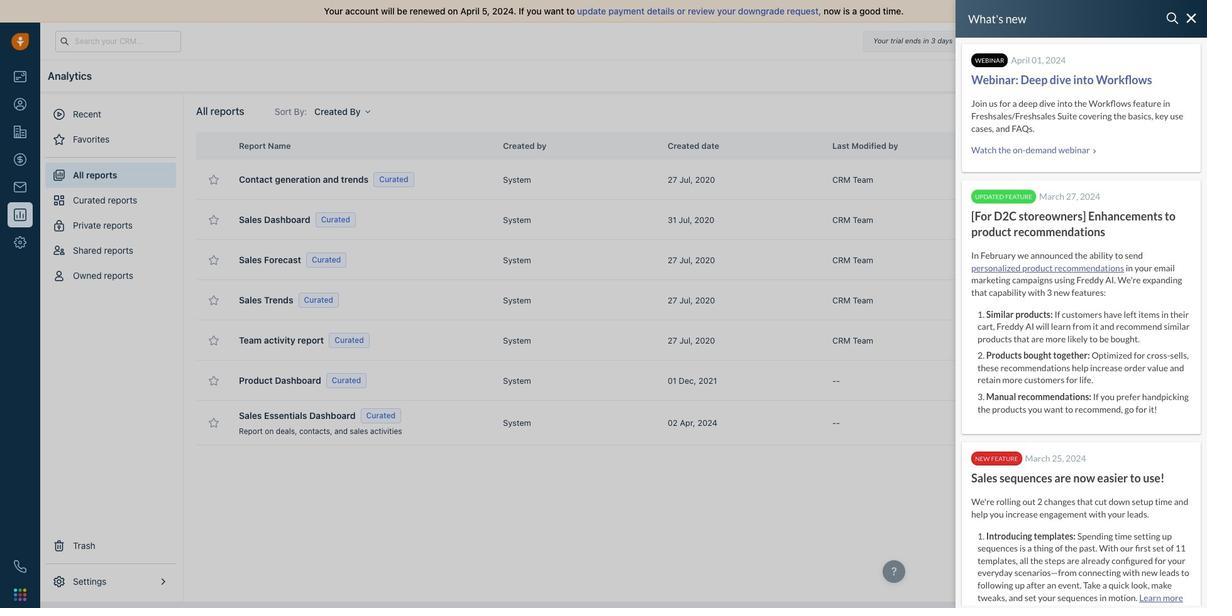 Task type: vqa. For each thing, say whether or not it's contained in the screenshot.
search your crm... text box
yes



Task type: describe. For each thing, give the bounding box(es) containing it.
phone element
[[8, 555, 33, 580]]

Search your CRM... text field
[[55, 31, 181, 52]]

freshworks switcher image
[[14, 589, 26, 602]]



Task type: locate. For each thing, give the bounding box(es) containing it.
beamer widget element
[[956, 0, 1207, 609]]

close image
[[1187, 8, 1195, 15]]

tooltip
[[1099, 55, 1145, 73]]

phone image
[[14, 561, 26, 574]]



